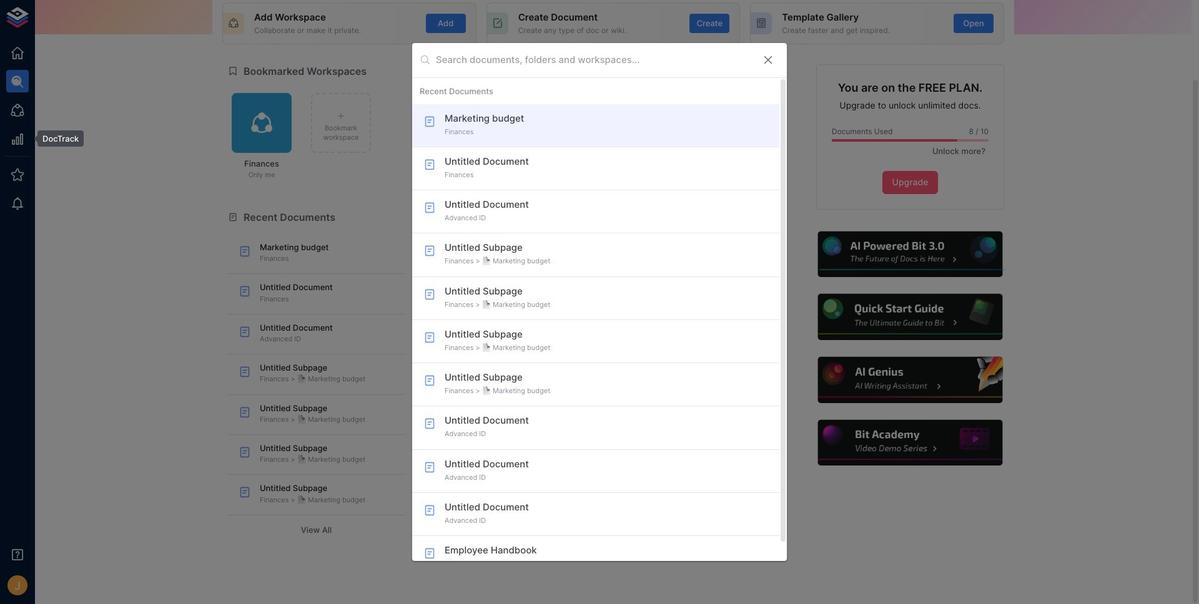 Task type: describe. For each thing, give the bounding box(es) containing it.
4 help image from the top
[[816, 419, 1004, 468]]

3 help image from the top
[[816, 356, 1004, 405]]



Task type: locate. For each thing, give the bounding box(es) containing it.
1 help image from the top
[[816, 230, 1004, 279]]

2 help image from the top
[[816, 293, 1004, 342]]

help image
[[816, 230, 1004, 279], [816, 293, 1004, 342], [816, 356, 1004, 405], [816, 419, 1004, 468]]

Search documents, folders and workspaces... text field
[[436, 51, 752, 70]]

tooltip
[[29, 131, 84, 147]]

dialog
[[412, 43, 787, 580]]



Task type: vqa. For each thing, say whether or not it's contained in the screenshot.
Dialog
yes



